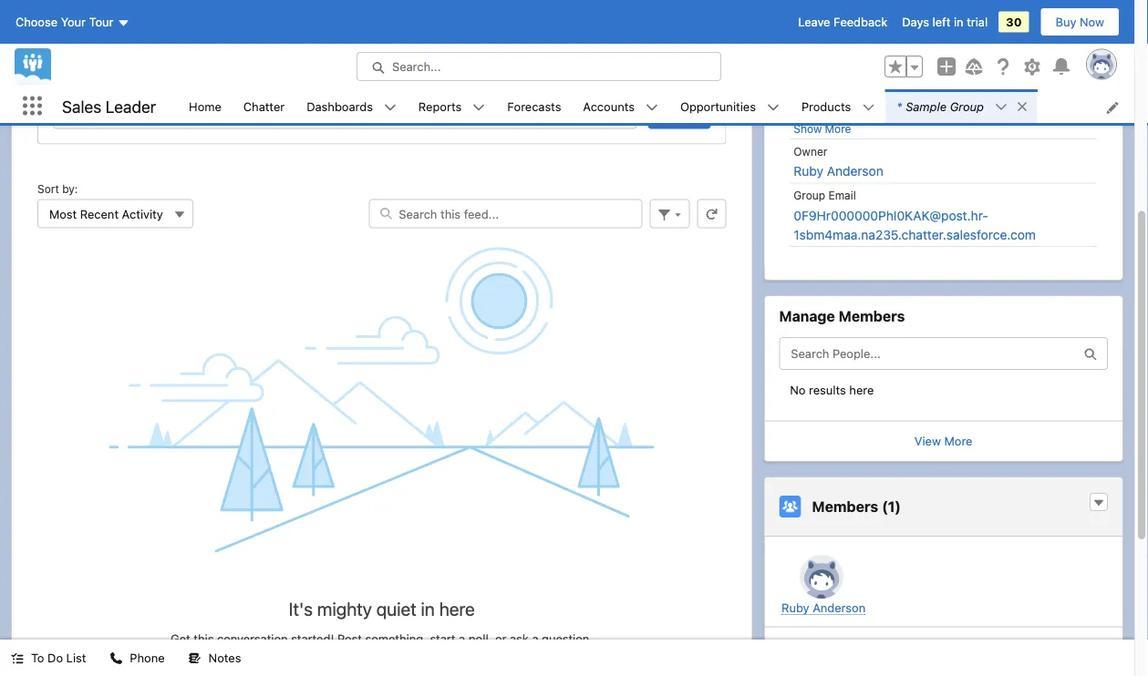 Task type: describe. For each thing, give the bounding box(es) containing it.
0 vertical spatial members
[[839, 308, 905, 325]]

home link
[[178, 89, 233, 123]]

products
[[802, 99, 852, 113]]

0 vertical spatial here
[[850, 383, 874, 397]]

phone
[[130, 652, 165, 666]]

search... button
[[357, 52, 722, 81]]

it's mighty quiet in here status
[[26, 554, 738, 647]]

1sbm4maa.na235.chatter.salesforce.com
[[794, 227, 1036, 242]]

(1)
[[882, 499, 901, 516]]

conversation
[[217, 632, 288, 646]]

0 vertical spatial in
[[954, 15, 964, 29]]

dashboards link
[[296, 89, 384, 123]]

group inside the group email 0f9hr000000phi0kak@post.hr- 1sbm4maa.na235.chatter.salesforce.com
[[794, 189, 826, 202]]

share for share an update...
[[295, 108, 327, 121]]

show more link
[[794, 122, 852, 135]]

here inside status
[[439, 599, 475, 620]]

leave feedback
[[799, 15, 888, 29]]

reports link
[[408, 89, 473, 123]]

mighty
[[317, 599, 372, 620]]

trial
[[967, 15, 988, 29]]

get this conversation started! post something, start a poll, or ask a question.
[[171, 632, 593, 646]]

more for view more
[[945, 435, 973, 448]]

sort
[[37, 183, 59, 196]]

Search this feed... search field
[[369, 199, 643, 229]]

dashboards
[[307, 99, 373, 113]]

accounts link
[[572, 89, 646, 123]]

buy now
[[1056, 15, 1105, 29]]

anderson
[[827, 164, 884, 179]]

no
[[790, 383, 806, 397]]

1 vertical spatial members
[[812, 499, 879, 516]]

description
[[794, 29, 853, 42]]

group inside list
[[950, 99, 985, 113]]

text default image inside reports list item
[[473, 101, 486, 114]]

show more
[[794, 122, 852, 135]]

manage
[[779, 308, 836, 325]]

quiet
[[377, 599, 417, 620]]

an
[[330, 108, 343, 121]]

feedback
[[834, 15, 888, 29]]

get
[[171, 632, 190, 646]]

results
[[809, 383, 847, 397]]

tour
[[89, 15, 114, 29]]

poll link
[[217, 35, 269, 83]]

to do list button
[[0, 641, 97, 677]]

* sample group
[[897, 99, 985, 113]]

question.
[[542, 632, 593, 646]]

email
[[829, 189, 856, 202]]

leave
[[799, 15, 831, 29]]

update...
[[346, 108, 395, 121]]

Search People... text field
[[779, 338, 1109, 370]]

0f9hr000000phi0kak@post.hr-
[[794, 208, 989, 223]]

this
[[835, 92, 862, 107]]

notes
[[209, 652, 241, 666]]

view more link
[[915, 435, 973, 448]]

sample for sample group
[[906, 99, 947, 113]]

hello!
[[794, 92, 831, 107]]

poll
[[232, 52, 254, 67]]

days
[[903, 15, 930, 29]]

is
[[865, 92, 876, 107]]

sales leader
[[62, 96, 156, 116]]

Sort by: button
[[37, 199, 193, 229]]

notes button
[[178, 641, 252, 677]]

leave feedback link
[[799, 15, 888, 29]]

to do list
[[31, 652, 86, 666]]

list containing home
[[178, 89, 1135, 123]]

sample!
[[891, 92, 941, 107]]

buy
[[1056, 15, 1077, 29]]

started!
[[291, 632, 334, 646]]

text default image inside to do list button
[[11, 653, 24, 666]]

text default image inside dashboards list item
[[384, 101, 397, 114]]

your
[[61, 15, 86, 29]]

ask
[[510, 632, 529, 646]]

sort by:
[[37, 183, 78, 196]]



Task type: vqa. For each thing, say whether or not it's contained in the screenshot.
topmost more
yes



Task type: locate. For each thing, give the bounding box(es) containing it.
in right quiet
[[421, 599, 435, 620]]

tab list containing post
[[37, 34, 727, 84]]

show
[[794, 122, 822, 135]]

0 horizontal spatial in
[[421, 599, 435, 620]]

0 horizontal spatial here
[[439, 599, 475, 620]]

more
[[825, 122, 852, 135], [945, 435, 973, 448]]

chatter
[[243, 99, 285, 113]]

left
[[933, 15, 951, 29]]

1 vertical spatial group
[[794, 189, 826, 202]]

list
[[66, 652, 86, 666]]

start
[[430, 632, 456, 646]]

0 horizontal spatial a
[[459, 632, 465, 646]]

sample right '*'
[[906, 99, 947, 113]]

1 share from the left
[[295, 108, 327, 121]]

it's mighty quiet in here
[[289, 599, 475, 620]]

*
[[897, 99, 903, 113]]

recent
[[80, 207, 119, 221]]

share an update... button
[[53, 100, 637, 129]]

text default image inside the phone button
[[110, 653, 123, 666]]

text default image inside list item
[[1016, 100, 1029, 113]]

manage members
[[779, 308, 905, 325]]

accounts
[[583, 99, 635, 113]]

opportunities
[[681, 99, 756, 113]]

1 vertical spatial more
[[945, 435, 973, 448]]

group right sample!
[[950, 99, 985, 113]]

sample for sample
[[794, 47, 838, 62]]

buy now button
[[1041, 7, 1120, 36]]

1 horizontal spatial post
[[338, 632, 362, 646]]

text default image
[[384, 101, 397, 114], [189, 653, 201, 666]]

post down mighty
[[338, 632, 362, 646]]

0 horizontal spatial post
[[53, 52, 81, 67]]

a right is
[[879, 92, 887, 107]]

1 horizontal spatial here
[[850, 383, 874, 397]]

share inside button
[[664, 108, 696, 121]]

more right view
[[945, 435, 973, 448]]

something,
[[365, 632, 427, 646]]

sample inside list item
[[906, 99, 947, 113]]

members right manage
[[839, 308, 905, 325]]

opportunities link
[[670, 89, 767, 123]]

text default image inside notes button
[[189, 653, 201, 666]]

days left in trial
[[903, 15, 988, 29]]

text default image down 'this'
[[189, 653, 201, 666]]

post down choose your tour
[[53, 52, 81, 67]]

0 horizontal spatial text default image
[[189, 653, 201, 666]]

opportunities list item
[[670, 89, 791, 123]]

search...
[[392, 60, 441, 73]]

do
[[48, 652, 63, 666]]

ruby
[[794, 164, 824, 179]]

reports
[[419, 99, 462, 113]]

members
[[839, 308, 905, 325], [812, 499, 879, 516]]

forecasts
[[507, 99, 561, 113]]

tab list
[[37, 34, 727, 84]]

list item containing *
[[886, 89, 1037, 123]]

1 horizontal spatial share
[[664, 108, 696, 121]]

sample inside "description sample"
[[794, 47, 838, 62]]

members left (1)
[[812, 499, 879, 516]]

share for share
[[664, 108, 696, 121]]

post inside it's mighty quiet in here status
[[338, 632, 362, 646]]

2 horizontal spatial a
[[879, 92, 887, 107]]

group email 0f9hr000000phi0kak@post.hr- 1sbm4maa.na235.chatter.salesforce.com
[[794, 189, 1036, 242]]

0 vertical spatial text default image
[[384, 101, 397, 114]]

more for show more
[[825, 122, 852, 135]]

2 share from the left
[[664, 108, 696, 121]]

0 vertical spatial post
[[53, 52, 81, 67]]

0 horizontal spatial share
[[295, 108, 327, 121]]

now
[[1080, 15, 1105, 29]]

1 vertical spatial here
[[439, 599, 475, 620]]

forecasts link
[[497, 89, 572, 123]]

chatter link
[[233, 89, 296, 123]]

to
[[31, 652, 44, 666]]

choose your tour
[[16, 15, 114, 29]]

group
[[885, 56, 923, 78]]

0 vertical spatial sample
[[794, 47, 838, 62]]

1 vertical spatial sample
[[906, 99, 947, 113]]

share inside button
[[295, 108, 327, 121]]

post link
[[38, 35, 97, 83]]

group down ruby
[[794, 189, 826, 202]]

a left poll,
[[459, 632, 465, 646]]

choose your tour button
[[15, 7, 131, 36]]

text default image
[[1016, 100, 1029, 113], [473, 101, 486, 114], [1093, 497, 1106, 510], [11, 653, 24, 666], [110, 653, 123, 666]]

view
[[915, 435, 942, 448]]

poll,
[[469, 632, 492, 646]]

by:
[[62, 183, 78, 196]]

it's
[[289, 599, 313, 620]]

here
[[850, 383, 874, 397], [439, 599, 475, 620]]

1 horizontal spatial more
[[945, 435, 973, 448]]

1 vertical spatial post
[[338, 632, 362, 646]]

list item
[[886, 89, 1037, 123]]

view more
[[915, 435, 973, 448]]

activity
[[122, 207, 163, 221]]

0 vertical spatial group
[[950, 99, 985, 113]]

hello! this is a sample!
[[794, 92, 941, 107]]

a right ask
[[532, 632, 539, 646]]

leader
[[106, 96, 156, 116]]

1 horizontal spatial text default image
[[384, 101, 397, 114]]

here right 'results'
[[850, 383, 874, 397]]

a
[[879, 92, 887, 107], [459, 632, 465, 646], [532, 632, 539, 646]]

ruby anderson link
[[794, 164, 884, 179]]

owner
[[794, 145, 828, 158]]

in inside status
[[421, 599, 435, 620]]

30
[[1007, 15, 1022, 29]]

1 horizontal spatial a
[[532, 632, 539, 646]]

1 vertical spatial in
[[421, 599, 435, 620]]

announcement
[[112, 52, 201, 67]]

sales
[[62, 96, 102, 116]]

products list item
[[791, 89, 886, 123]]

0 horizontal spatial sample
[[794, 47, 838, 62]]

reports list item
[[408, 89, 497, 123]]

1 horizontal spatial in
[[954, 15, 964, 29]]

1 horizontal spatial group
[[950, 99, 985, 113]]

most recent activity
[[49, 207, 163, 221]]

or
[[495, 632, 507, 646]]

list
[[178, 89, 1135, 123]]

0 horizontal spatial group
[[794, 189, 826, 202]]

text default image down search...
[[384, 101, 397, 114]]

choose
[[16, 15, 58, 29]]

accounts list item
[[572, 89, 670, 123]]

1 horizontal spatial sample
[[906, 99, 947, 113]]

members (1)
[[812, 499, 901, 516]]

0 horizontal spatial more
[[825, 122, 852, 135]]

owner ruby anderson
[[794, 145, 884, 179]]

share an update...
[[295, 108, 395, 121]]

this
[[194, 632, 214, 646]]

here up start
[[439, 599, 475, 620]]

in
[[954, 15, 964, 29], [421, 599, 435, 620]]

more down products on the right of page
[[825, 122, 852, 135]]

0 vertical spatial more
[[825, 122, 852, 135]]

no results here
[[790, 383, 874, 397]]

announcement link
[[97, 35, 217, 83]]

group
[[950, 99, 985, 113], [794, 189, 826, 202]]

in right left
[[954, 15, 964, 29]]

sample down description
[[794, 47, 838, 62]]

dashboards list item
[[296, 89, 408, 123]]

share
[[295, 108, 327, 121], [664, 108, 696, 121]]

description sample
[[794, 29, 853, 62]]

0f9hr000000phi0kak@post.hr- 1sbm4maa.na235.chatter.salesforce.com link
[[794, 208, 1036, 242]]

phone button
[[99, 641, 176, 677]]

1 vertical spatial text default image
[[189, 653, 201, 666]]



